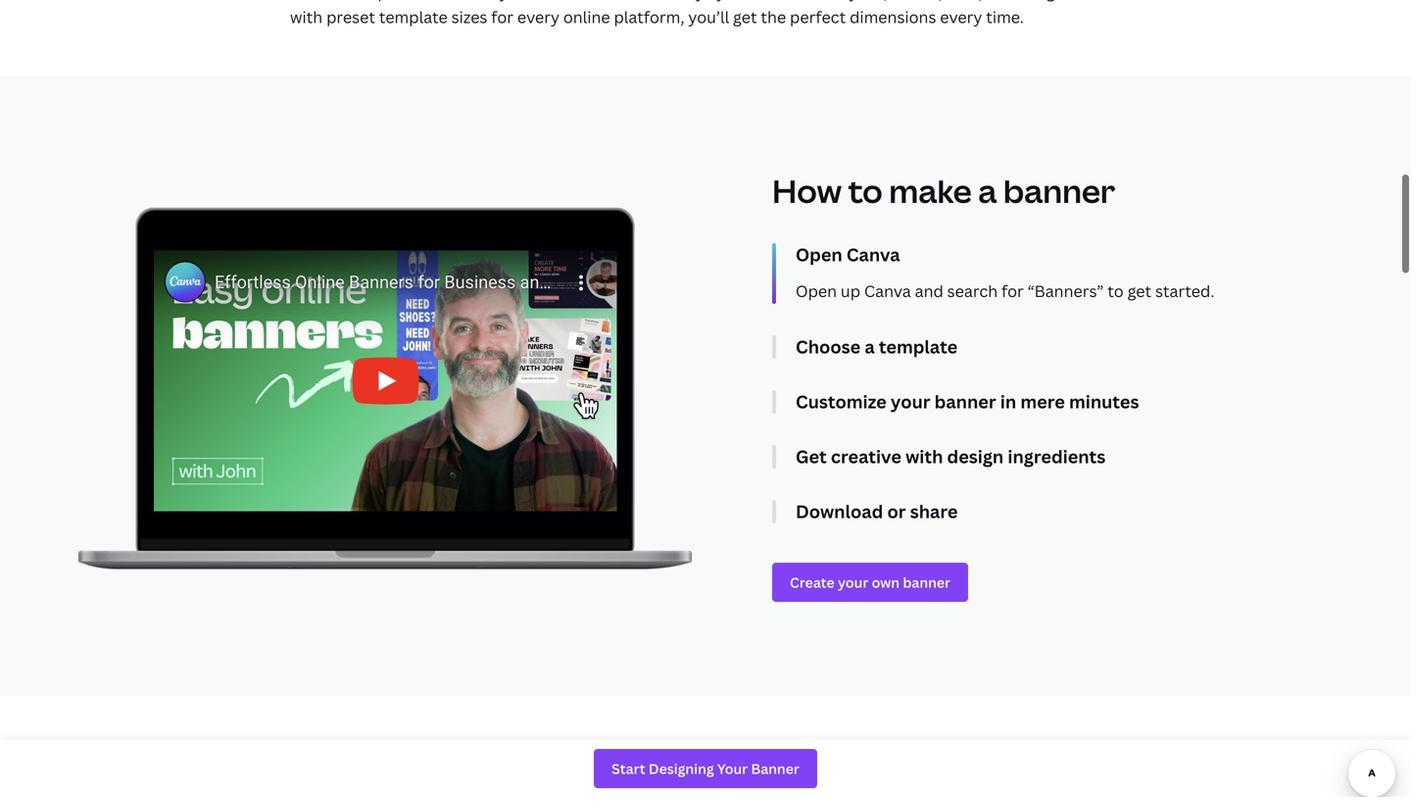 Task type: locate. For each thing, give the bounding box(es) containing it.
banner left in
[[935, 390, 997, 414]]

to
[[849, 170, 883, 212], [1108, 281, 1124, 302]]

a
[[979, 170, 997, 212], [865, 335, 875, 359]]

choose
[[796, 335, 861, 359]]

and
[[915, 281, 944, 302]]

"banners"
[[1028, 281, 1104, 302]]

open up canva and search for "banners" to get started.
[[796, 281, 1215, 302]]

download or share button
[[796, 500, 1335, 524]]

1 vertical spatial open
[[796, 281, 837, 302]]

open
[[796, 243, 843, 267], [796, 281, 837, 302]]

1 horizontal spatial your
[[891, 390, 931, 414]]

instantly
[[290, 742, 395, 774]]

choose a template button
[[796, 335, 1335, 359]]

a right make
[[979, 170, 997, 212]]

a right choose
[[865, 335, 875, 359]]

your
[[891, 390, 931, 414], [486, 742, 541, 774]]

to left get
[[1108, 281, 1124, 302]]

open up the up
[[796, 243, 843, 267]]

0 vertical spatial canva
[[847, 243, 901, 267]]

make
[[890, 170, 972, 212]]

your down "template"
[[891, 390, 931, 414]]

1 open from the top
[[796, 243, 843, 267]]

your left brand
[[486, 742, 541, 774]]

1 vertical spatial your
[[486, 742, 541, 774]]

0 horizontal spatial a
[[865, 335, 875, 359]]

1 horizontal spatial to
[[1108, 281, 1124, 302]]

1 vertical spatial to
[[1108, 281, 1124, 302]]

canva up the up
[[847, 243, 901, 267]]

download or share
[[796, 500, 958, 524]]

1 vertical spatial banner
[[935, 390, 997, 414]]

1 horizontal spatial a
[[979, 170, 997, 212]]

minutes
[[1070, 390, 1140, 414]]

started.
[[1156, 281, 1215, 302]]

how
[[773, 170, 842, 212]]

canva right the up
[[865, 281, 912, 302]]

open for open up canva and search for "banners" to get started.
[[796, 281, 837, 302]]

0 horizontal spatial to
[[849, 170, 883, 212]]

banner
[[1004, 170, 1116, 212], [935, 390, 997, 414]]

0 vertical spatial to
[[849, 170, 883, 212]]

banner up open canva 'dropdown button'
[[1004, 170, 1116, 212]]

how to make a banner
[[773, 170, 1116, 212]]

search
[[948, 281, 998, 302]]

open canva
[[796, 243, 901, 267]]

customize your banner in mere minutes
[[796, 390, 1140, 414]]

open left the up
[[796, 281, 837, 302]]

0 vertical spatial banner
[[1004, 170, 1116, 212]]

canva
[[847, 243, 901, 267], [865, 281, 912, 302]]

0 horizontal spatial banner
[[935, 390, 997, 414]]

2 open from the top
[[796, 281, 837, 302]]

to right how
[[849, 170, 883, 212]]

0 vertical spatial open
[[796, 243, 843, 267]]

up
[[841, 281, 861, 302]]



Task type: vqa. For each thing, say whether or not it's contained in the screenshot.
the Purple Monochromatic Self Help Book Cover Book Cover by venicedesigns
no



Task type: describe. For each thing, give the bounding box(es) containing it.
design
[[948, 445, 1004, 469]]

share
[[911, 500, 958, 524]]

customize
[[796, 390, 887, 414]]

in
[[1001, 390, 1017, 414]]

or
[[888, 500, 906, 524]]

customize your banner in mere minutes button
[[796, 390, 1335, 414]]

mere
[[1021, 390, 1066, 414]]

get creative with design ingredients button
[[796, 445, 1335, 469]]

1 vertical spatial a
[[865, 335, 875, 359]]

choose a template
[[796, 335, 958, 359]]

with
[[906, 445, 944, 469]]

assets
[[622, 742, 698, 774]]

brand
[[546, 742, 617, 774]]

instantly upload your brand assets
[[290, 742, 698, 774]]

get creative with design ingredients
[[796, 445, 1106, 469]]

get
[[1128, 281, 1152, 302]]

1 vertical spatial canva
[[865, 281, 912, 302]]

open for open canva
[[796, 243, 843, 267]]

1 horizontal spatial banner
[[1004, 170, 1116, 212]]

open canva button
[[796, 243, 1335, 267]]

get
[[796, 445, 827, 469]]

for
[[1002, 281, 1024, 302]]

upload
[[400, 742, 481, 774]]

template
[[879, 335, 958, 359]]

ingredients
[[1008, 445, 1106, 469]]

0 vertical spatial your
[[891, 390, 931, 414]]

download
[[796, 500, 884, 524]]

creative
[[831, 445, 902, 469]]

0 vertical spatial a
[[979, 170, 997, 212]]

0 horizontal spatial your
[[486, 742, 541, 774]]



